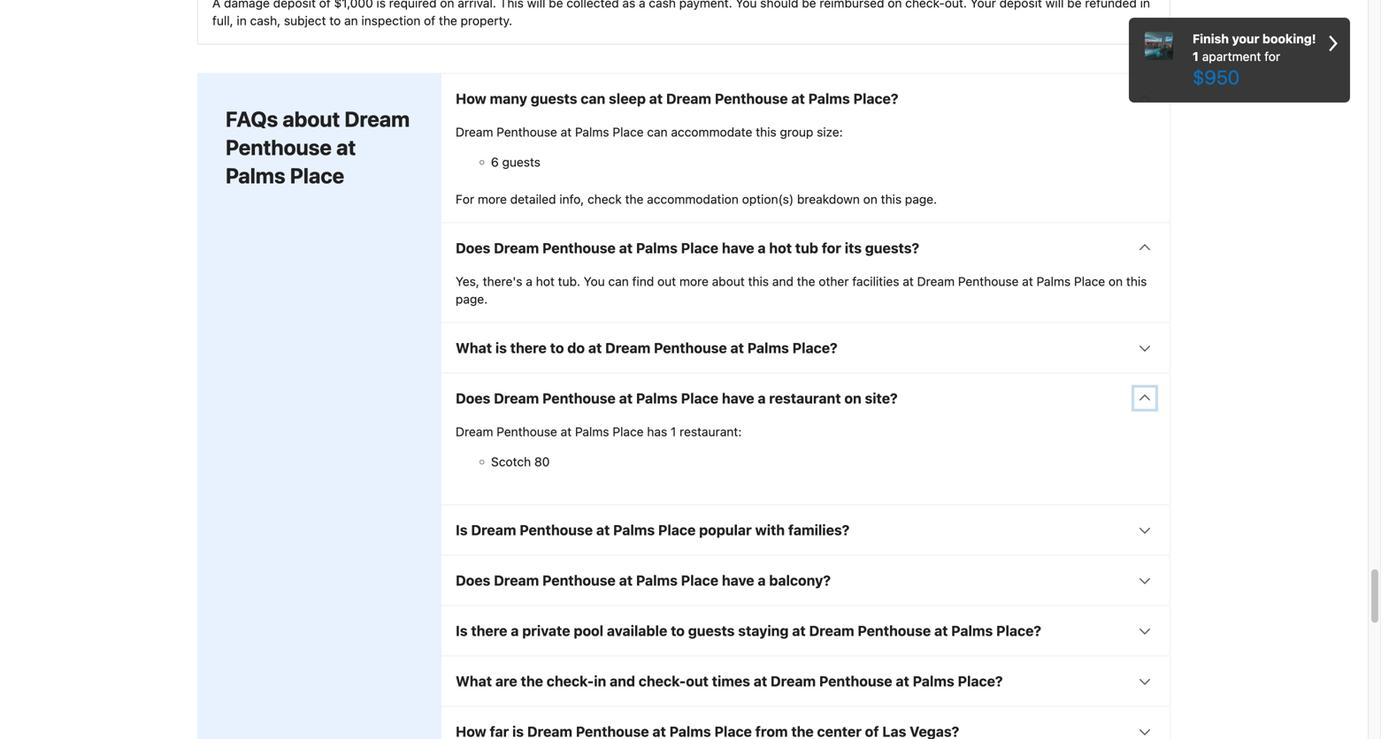 Task type: locate. For each thing, give the bounding box(es) containing it.
a inside dropdown button
[[758, 573, 766, 589]]

check- down available
[[639, 673, 686, 690]]

full,
[[212, 13, 233, 28]]

0 vertical spatial more
[[478, 192, 507, 207]]

hot inside dropdown button
[[769, 240, 792, 257]]

collected
[[567, 0, 619, 10]]

about down does dream penthouse at palms place have a hot tub for its guests?
[[712, 274, 745, 289]]

does
[[456, 240, 490, 257], [456, 390, 490, 407], [456, 573, 490, 589]]

does inside dropdown button
[[456, 390, 490, 407]]

0 vertical spatial is
[[456, 522, 468, 539]]

0 vertical spatial guests
[[531, 90, 577, 107]]

the inside dropdown button
[[521, 673, 543, 690]]

this
[[756, 125, 777, 139], [881, 192, 902, 207], [748, 274, 769, 289], [1126, 274, 1147, 289]]

80
[[534, 455, 550, 469]]

2 be from the left
[[802, 0, 816, 10]]

on
[[440, 0, 454, 10], [888, 0, 902, 10], [863, 192, 878, 207], [1109, 274, 1123, 289], [844, 390, 862, 407]]

in
[[1140, 0, 1150, 10], [237, 13, 247, 28], [594, 673, 606, 690]]

0 vertical spatial to
[[329, 13, 341, 28]]

1 vertical spatial page.
[[456, 292, 488, 307]]

can left find
[[608, 274, 629, 289]]

you
[[736, 0, 757, 10], [584, 274, 605, 289]]

more right for
[[478, 192, 507, 207]]

to left an
[[329, 13, 341, 28]]

2 vertical spatial have
[[722, 573, 754, 589]]

hot left 'tub'
[[769, 240, 792, 257]]

at
[[649, 90, 663, 107], [791, 90, 805, 107], [561, 125, 572, 139], [336, 135, 356, 160], [619, 240, 633, 257], [903, 274, 914, 289], [1022, 274, 1033, 289], [588, 340, 602, 357], [730, 340, 744, 357], [619, 390, 633, 407], [561, 425, 572, 439], [596, 522, 610, 539], [619, 573, 633, 589], [792, 623, 806, 640], [934, 623, 948, 640], [754, 673, 767, 690], [896, 673, 909, 690]]

you left "should"
[[736, 0, 757, 10]]

1 vertical spatial hot
[[536, 274, 555, 289]]

for down booking!
[[1265, 49, 1280, 64]]

and down does dream penthouse at palms place have a hot tub for its guests? dropdown button
[[772, 274, 794, 289]]

is for is there a private pool available to guests staying at dream penthouse at palms place?
[[456, 623, 468, 640]]

1 horizontal spatial you
[[736, 0, 757, 10]]

the
[[439, 13, 457, 28], [625, 192, 644, 207], [797, 274, 815, 289], [521, 673, 543, 690]]

0 horizontal spatial 1
[[671, 425, 676, 439]]

1 inside accordion control element
[[671, 425, 676, 439]]

0 horizontal spatial you
[[584, 274, 605, 289]]

1 vertical spatial and
[[610, 673, 635, 690]]

1 vertical spatial does
[[456, 390, 490, 407]]

2 vertical spatial guests
[[688, 623, 735, 640]]

damage
[[224, 0, 270, 10]]

1 vertical spatial for
[[822, 240, 841, 257]]

for
[[1265, 49, 1280, 64], [822, 240, 841, 257]]

0 horizontal spatial to
[[329, 13, 341, 28]]

cash,
[[250, 13, 281, 28]]

place inside is dream penthouse at palms place popular with families? dropdown button
[[658, 522, 696, 539]]

0 vertical spatial 1
[[1193, 49, 1199, 64]]

1 is from the top
[[456, 522, 468, 539]]

restaurant
[[769, 390, 841, 407]]

faqs about dream penthouse at palms place
[[226, 107, 410, 188]]

0 vertical spatial in
[[1140, 0, 1150, 10]]

2 what from the top
[[456, 673, 492, 690]]

hot
[[769, 240, 792, 257], [536, 274, 555, 289]]

guests?
[[865, 240, 919, 257]]

1 horizontal spatial hot
[[769, 240, 792, 257]]

guests right 6
[[502, 155, 541, 170]]

3 be from the left
[[1067, 0, 1082, 10]]

penthouse inside faqs about dream penthouse at palms place
[[226, 135, 332, 160]]

dream
[[666, 90, 711, 107], [345, 107, 410, 131], [456, 125, 493, 139], [494, 240, 539, 257], [917, 274, 955, 289], [605, 340, 651, 357], [494, 390, 539, 407], [456, 425, 493, 439], [471, 522, 516, 539], [494, 573, 539, 589], [809, 623, 854, 640], [771, 673, 816, 690]]

to
[[329, 13, 341, 28], [550, 340, 564, 357], [671, 623, 685, 640]]

will right this
[[527, 0, 545, 10]]

0 horizontal spatial of
[[319, 0, 331, 10]]

does for does dream penthouse at palms place have a balcony?
[[456, 573, 490, 589]]

payment.
[[679, 0, 732, 10]]

more down does dream penthouse at palms place have a hot tub for its guests?
[[679, 274, 709, 289]]

about inside yes, there's a hot tub. you can find out more about this and the other facilities at dream penthouse at palms place on this page.
[[712, 274, 745, 289]]

0 vertical spatial there
[[510, 340, 547, 357]]

deposit
[[273, 0, 316, 10], [1000, 0, 1042, 10]]

check- left "your"
[[905, 0, 945, 10]]

1
[[1193, 49, 1199, 64], [671, 425, 676, 439]]

what inside dropdown button
[[456, 340, 492, 357]]

$1,000
[[334, 0, 373, 10]]

check-
[[905, 0, 945, 10], [547, 673, 594, 690], [639, 673, 686, 690]]

what for what is there to do at dream penthouse at palms place?
[[456, 340, 492, 357]]

how
[[456, 90, 486, 107]]

arrival.
[[458, 0, 496, 10]]

a left balcony?
[[758, 573, 766, 589]]

0 horizontal spatial deposit
[[273, 0, 316, 10]]

have up is there a private pool available to guests staying at dream penthouse at palms place?
[[722, 573, 754, 589]]

page. down yes,
[[456, 292, 488, 307]]

0 horizontal spatial more
[[478, 192, 507, 207]]

available
[[607, 623, 667, 640]]

is inside dropdown button
[[495, 340, 507, 357]]

staying
[[738, 623, 789, 640]]

the left other
[[797, 274, 815, 289]]

a left private
[[511, 623, 519, 640]]

is there a private pool available to guests staying at dream penthouse at palms place? button
[[442, 607, 1170, 656]]

to inside a damage deposit of $1,000 is required on arrival. this will be collected as a cash payment. you should be reimbursed on check-out. your deposit will be refunded in full, in cash, subject to an inspection of the property.
[[329, 13, 341, 28]]

as
[[622, 0, 636, 10]]

0 horizontal spatial in
[[237, 13, 247, 28]]

have down the option(s)
[[722, 240, 754, 257]]

there left do
[[510, 340, 547, 357]]

1 horizontal spatial about
[[712, 274, 745, 289]]

2 vertical spatial can
[[608, 274, 629, 289]]

0 vertical spatial and
[[772, 274, 794, 289]]

0 horizontal spatial can
[[581, 90, 605, 107]]

page.
[[905, 192, 937, 207], [456, 292, 488, 307]]

0 horizontal spatial page.
[[456, 292, 488, 307]]

guests left staying at the right bottom
[[688, 623, 735, 640]]

1 down finish in the top of the page
[[1193, 49, 1199, 64]]

hot left tub.
[[536, 274, 555, 289]]

place inside does dream penthouse at palms place have a balcony? dropdown button
[[681, 573, 719, 589]]

can left sleep
[[581, 90, 605, 107]]

have inside dropdown button
[[722, 240, 754, 257]]

tub.
[[558, 274, 580, 289]]

1 horizontal spatial 1
[[1193, 49, 1199, 64]]

6
[[491, 155, 499, 170]]

0 vertical spatial about
[[283, 107, 340, 131]]

0 horizontal spatial there
[[471, 623, 507, 640]]

can down "how many guests can sleep at dream penthouse at palms place?"
[[647, 125, 668, 139]]

facilities
[[852, 274, 899, 289]]

1 horizontal spatial in
[[594, 673, 606, 690]]

have for restaurant
[[722, 390, 754, 407]]

out left times
[[686, 673, 709, 690]]

booking!
[[1263, 31, 1316, 46]]

there
[[510, 340, 547, 357], [471, 623, 507, 640]]

the right 'are'
[[521, 673, 543, 690]]

1 horizontal spatial and
[[772, 274, 794, 289]]

at inside dropdown button
[[619, 240, 633, 257]]

you inside yes, there's a hot tub. you can find out more about this and the other facilities at dream penthouse at palms place on this page.
[[584, 274, 605, 289]]

a damage deposit of $1,000 is required on arrival. this will be collected as a cash payment. you should be reimbursed on check-out. your deposit will be refunded in full, in cash, subject to an inspection of the property.
[[212, 0, 1150, 28]]

1 vertical spatial is
[[456, 623, 468, 640]]

place?
[[853, 90, 899, 107], [792, 340, 838, 357], [996, 623, 1041, 640], [958, 673, 1003, 690]]

2 does from the top
[[456, 390, 490, 407]]

2 is from the top
[[456, 623, 468, 640]]

what left 'are'
[[456, 673, 492, 690]]

size:
[[817, 125, 843, 139]]

and
[[772, 274, 794, 289], [610, 673, 635, 690]]

sleep
[[609, 90, 646, 107]]

0 vertical spatial can
[[581, 90, 605, 107]]

guests inside dropdown button
[[531, 90, 577, 107]]

option(s)
[[742, 192, 794, 207]]

0 horizontal spatial be
[[549, 0, 563, 10]]

palms inside dropdown button
[[636, 240, 678, 257]]

and down available
[[610, 673, 635, 690]]

hot inside yes, there's a hot tub. you can find out more about this and the other facilities at dream penthouse at palms place on this page.
[[536, 274, 555, 289]]

0 horizontal spatial and
[[610, 673, 635, 690]]

guests inside "dropdown button"
[[688, 623, 735, 640]]

1 vertical spatial have
[[722, 390, 754, 407]]

0 vertical spatial you
[[736, 0, 757, 10]]

2 horizontal spatial to
[[671, 623, 685, 640]]

in down the damage on the left top of page
[[237, 13, 247, 28]]

0 horizontal spatial check-
[[547, 673, 594, 690]]

deposit up the subject
[[273, 0, 316, 10]]

a left 'tub'
[[758, 240, 766, 257]]

of up the subject
[[319, 0, 331, 10]]

you right tub.
[[584, 274, 605, 289]]

0 horizontal spatial for
[[822, 240, 841, 257]]

check- down pool
[[547, 673, 594, 690]]

1 horizontal spatial of
[[424, 13, 435, 28]]

1 horizontal spatial out
[[686, 673, 709, 690]]

is inside dropdown button
[[456, 522, 468, 539]]

what down yes,
[[456, 340, 492, 357]]

does inside dropdown button
[[456, 240, 490, 257]]

restaurant:
[[680, 425, 742, 439]]

what
[[456, 340, 492, 357], [456, 673, 492, 690]]

1 vertical spatial can
[[647, 125, 668, 139]]

does inside dropdown button
[[456, 573, 490, 589]]

does dream penthouse at palms place have a restaurant on site? button
[[442, 374, 1170, 423]]

2 horizontal spatial be
[[1067, 0, 1082, 10]]

have for hot
[[722, 240, 754, 257]]

there up 'are'
[[471, 623, 507, 640]]

3 have from the top
[[722, 573, 754, 589]]

guests right the "many"
[[531, 90, 577, 107]]

0 horizontal spatial out
[[657, 274, 676, 289]]

for more detailed info, check the accommodation option(s) breakdown on this page.
[[456, 192, 937, 207]]

0 horizontal spatial will
[[527, 0, 545, 10]]

2 vertical spatial does
[[456, 573, 490, 589]]

0 horizontal spatial hot
[[536, 274, 555, 289]]

2 have from the top
[[722, 390, 754, 407]]

penthouse inside dropdown button
[[542, 240, 616, 257]]

1 vertical spatial out
[[686, 673, 709, 690]]

for inside does dream penthouse at palms place have a hot tub for its guests? dropdown button
[[822, 240, 841, 257]]

in inside dropdown button
[[594, 673, 606, 690]]

out right find
[[657, 274, 676, 289]]

0 vertical spatial is
[[376, 0, 386, 10]]

the left "property."
[[439, 13, 457, 28]]

2 horizontal spatial can
[[647, 125, 668, 139]]

1 right has
[[671, 425, 676, 439]]

1 vertical spatial more
[[679, 274, 709, 289]]

be
[[549, 0, 563, 10], [802, 0, 816, 10], [1067, 0, 1082, 10]]

what are the check-in and check-out times at dream penthouse at palms place? button
[[442, 657, 1170, 707]]

other
[[819, 274, 849, 289]]

0 horizontal spatial about
[[283, 107, 340, 131]]

in right refunded
[[1140, 0, 1150, 10]]

rightchevron image
[[1329, 30, 1338, 57]]

0 vertical spatial does
[[456, 240, 490, 257]]

out
[[657, 274, 676, 289], [686, 673, 709, 690]]

1 does from the top
[[456, 240, 490, 257]]

1 vertical spatial you
[[584, 274, 605, 289]]

1 vertical spatial in
[[237, 13, 247, 28]]

have inside dropdown button
[[722, 390, 754, 407]]

about right faqs
[[283, 107, 340, 131]]

0 vertical spatial for
[[1265, 49, 1280, 64]]

2 horizontal spatial check-
[[905, 0, 945, 10]]

on inside yes, there's a hot tub. you can find out more about this and the other facilities at dream penthouse at palms place on this page.
[[1109, 274, 1123, 289]]

be right "should"
[[802, 0, 816, 10]]

1 vertical spatial about
[[712, 274, 745, 289]]

3 does from the top
[[456, 573, 490, 589]]

penthouse
[[715, 90, 788, 107], [497, 125, 557, 139], [226, 135, 332, 160], [542, 240, 616, 257], [958, 274, 1019, 289], [654, 340, 727, 357], [542, 390, 616, 407], [497, 425, 557, 439], [520, 522, 593, 539], [542, 573, 616, 589], [858, 623, 931, 640], [819, 673, 892, 690]]

the inside yes, there's a hot tub. you can find out more about this and the other facilities at dream penthouse at palms place on this page.
[[797, 274, 815, 289]]

0 vertical spatial page.
[[905, 192, 937, 207]]

1 vertical spatial is
[[495, 340, 507, 357]]

have inside dropdown button
[[722, 573, 754, 589]]

will left refunded
[[1046, 0, 1064, 10]]

2 vertical spatial in
[[594, 673, 606, 690]]

to right available
[[671, 623, 685, 640]]

0 vertical spatial out
[[657, 274, 676, 289]]

1 horizontal spatial deposit
[[1000, 0, 1042, 10]]

will
[[527, 0, 545, 10], [1046, 0, 1064, 10]]

is down there's
[[495, 340, 507, 357]]

1 horizontal spatial is
[[495, 340, 507, 357]]

a left the restaurant
[[758, 390, 766, 407]]

tub
[[795, 240, 818, 257]]

have
[[722, 240, 754, 257], [722, 390, 754, 407], [722, 573, 754, 589]]

1 horizontal spatial to
[[550, 340, 564, 357]]

you inside a damage deposit of $1,000 is required on arrival. this will be collected as a cash payment. you should be reimbursed on check-out. your deposit will be refunded in full, in cash, subject to an inspection of the property.
[[736, 0, 757, 10]]

should
[[760, 0, 799, 10]]

1 horizontal spatial there
[[510, 340, 547, 357]]

0 vertical spatial hot
[[769, 240, 792, 257]]

a
[[212, 0, 221, 10]]

a right "as"
[[639, 0, 646, 10]]

place inside yes, there's a hot tub. you can find out more about this and the other facilities at dream penthouse at palms place on this page.
[[1074, 274, 1105, 289]]

to left do
[[550, 340, 564, 357]]

for inside finish your booking! 1 apartment for $950
[[1265, 49, 1280, 64]]

can
[[581, 90, 605, 107], [647, 125, 668, 139], [608, 274, 629, 289]]

what inside dropdown button
[[456, 673, 492, 690]]

palms
[[808, 90, 850, 107], [575, 125, 609, 139], [226, 163, 285, 188], [636, 240, 678, 257], [1037, 274, 1071, 289], [747, 340, 789, 357], [636, 390, 678, 407], [575, 425, 609, 439], [613, 522, 655, 539], [636, 573, 678, 589], [951, 623, 993, 640], [913, 673, 954, 690]]

0 horizontal spatial is
[[376, 0, 386, 10]]

of down required
[[424, 13, 435, 28]]

1 what from the top
[[456, 340, 492, 357]]

a
[[639, 0, 646, 10], [758, 240, 766, 257], [526, 274, 533, 289], [758, 390, 766, 407], [758, 573, 766, 589], [511, 623, 519, 640]]

1 deposit from the left
[[273, 0, 316, 10]]

deposit right "your"
[[1000, 0, 1042, 10]]

1 horizontal spatial more
[[679, 274, 709, 289]]

dream inside "dropdown button"
[[809, 623, 854, 640]]

1 vertical spatial 1
[[671, 425, 676, 439]]

1 horizontal spatial can
[[608, 274, 629, 289]]

0 vertical spatial what
[[456, 340, 492, 357]]

of
[[319, 0, 331, 10], [424, 13, 435, 28]]

page. up guests?
[[905, 192, 937, 207]]

faqs
[[226, 107, 278, 131]]

is up inspection
[[376, 0, 386, 10]]

be left refunded
[[1067, 0, 1082, 10]]

1 vertical spatial to
[[550, 340, 564, 357]]

1 vertical spatial what
[[456, 673, 492, 690]]

1 vertical spatial there
[[471, 623, 507, 640]]

how many guests can sleep at dream penthouse at palms place? button
[[442, 74, 1170, 124]]

pool
[[574, 623, 604, 640]]

check
[[588, 192, 622, 207]]

1 horizontal spatial for
[[1265, 49, 1280, 64]]

0 vertical spatial have
[[722, 240, 754, 257]]

1 have from the top
[[722, 240, 754, 257]]

a right there's
[[526, 274, 533, 289]]

penthouse inside "dropdown button"
[[858, 623, 931, 640]]

1 horizontal spatial be
[[802, 0, 816, 10]]

2 vertical spatial to
[[671, 623, 685, 640]]

at inside faqs about dream penthouse at palms place
[[336, 135, 356, 160]]

have up 'restaurant:' at bottom
[[722, 390, 754, 407]]

is
[[376, 0, 386, 10], [495, 340, 507, 357]]

is there a private pool available to guests staying at dream penthouse at palms place?
[[456, 623, 1041, 640]]

a inside dropdown button
[[758, 390, 766, 407]]

for left its
[[822, 240, 841, 257]]

1 will from the left
[[527, 0, 545, 10]]

1 horizontal spatial will
[[1046, 0, 1064, 10]]

is inside "dropdown button"
[[456, 623, 468, 640]]

in down pool
[[594, 673, 606, 690]]

be left the collected
[[549, 0, 563, 10]]



Task type: vqa. For each thing, say whether or not it's contained in the screenshot.
the topmost about
yes



Task type: describe. For each thing, give the bounding box(es) containing it.
palms inside yes, there's a hot tub. you can find out more about this and the other facilities at dream penthouse at palms place on this page.
[[1037, 274, 1071, 289]]

out inside dropdown button
[[686, 673, 709, 690]]

place? inside dropdown button
[[958, 673, 1003, 690]]

popular
[[699, 522, 752, 539]]

1 inside finish your booking! 1 apartment for $950
[[1193, 49, 1199, 64]]

place inside faqs about dream penthouse at palms place
[[290, 163, 344, 188]]

its
[[845, 240, 862, 257]]

palms inside faqs about dream penthouse at palms place
[[226, 163, 285, 188]]

private
[[522, 623, 570, 640]]

dream penthouse at palms place can accommodate this group size:
[[456, 125, 843, 139]]

yes, there's a hot tub. you can find out more about this and the other facilities at dream penthouse at palms place on this page.
[[456, 274, 1147, 307]]

site?
[[865, 390, 898, 407]]

and inside yes, there's a hot tub. you can find out more about this and the other facilities at dream penthouse at palms place on this page.
[[772, 274, 794, 289]]

scotch
[[491, 455, 531, 469]]

the right the check in the left top of the page
[[625, 192, 644, 207]]

families?
[[788, 522, 850, 539]]

a inside dropdown button
[[758, 240, 766, 257]]

what is there to do at dream penthouse at palms place? button
[[442, 323, 1170, 373]]

does dream penthouse at palms place have a hot tub for its guests? button
[[442, 224, 1170, 273]]

6 guests
[[491, 155, 541, 170]]

what for what are the check-in and check-out times at dream penthouse at palms place?
[[456, 673, 492, 690]]

1 horizontal spatial page.
[[905, 192, 937, 207]]

out.
[[945, 0, 967, 10]]

your
[[1232, 31, 1260, 46]]

dream inside yes, there's a hot tub. you can find out more about this and the other facilities at dream penthouse at palms place on this page.
[[917, 274, 955, 289]]

accordion control element
[[441, 73, 1171, 740]]

finish
[[1193, 31, 1229, 46]]

the inside a damage deposit of $1,000 is required on arrival. this will be collected as a cash payment. you should be reimbursed on check-out. your deposit will be refunded in full, in cash, subject to an inspection of the property.
[[439, 13, 457, 28]]

scotch 80
[[491, 455, 550, 469]]

does dream penthouse at palms place have a balcony? button
[[442, 556, 1170, 606]]

place inside does dream penthouse at palms place have a restaurant on site? dropdown button
[[681, 390, 719, 407]]

palms inside "dropdown button"
[[951, 623, 993, 640]]

0 vertical spatial of
[[319, 0, 331, 10]]

how many guests can sleep at dream penthouse at palms place?
[[456, 90, 899, 107]]

inspection
[[361, 13, 421, 28]]

does dream penthouse at palms place have a hot tub for its guests?
[[456, 240, 919, 257]]

more inside yes, there's a hot tub. you can find out more about this and the other facilities at dream penthouse at palms place on this page.
[[679, 274, 709, 289]]

for
[[456, 192, 474, 207]]

$950
[[1193, 65, 1240, 88]]

finish your booking! 1 apartment for $950
[[1193, 31, 1316, 88]]

have for balcony?
[[722, 573, 754, 589]]

1 vertical spatial guests
[[502, 155, 541, 170]]

what are the check-in and check-out times at dream penthouse at palms place?
[[456, 673, 1003, 690]]

has
[[647, 425, 667, 439]]

1 vertical spatial of
[[424, 13, 435, 28]]

reimbursed
[[820, 0, 884, 10]]

many
[[490, 90, 527, 107]]

check- inside a damage deposit of $1,000 is required on arrival. this will be collected as a cash payment. you should be reimbursed on check-out. your deposit will be refunded in full, in cash, subject to an inspection of the property.
[[905, 0, 945, 10]]

1 be from the left
[[549, 0, 563, 10]]

detailed
[[510, 192, 556, 207]]

what is there to do at dream penthouse at palms place?
[[456, 340, 838, 357]]

accommodation
[[647, 192, 739, 207]]

group
[[780, 125, 813, 139]]

to inside "dropdown button"
[[671, 623, 685, 640]]

an
[[344, 13, 358, 28]]

find
[[632, 274, 654, 289]]

is dream penthouse at palms place popular with families? button
[[442, 506, 1170, 555]]

there inside dropdown button
[[510, 340, 547, 357]]

is for is dream penthouse at palms place popular with families?
[[456, 522, 468, 539]]

place? inside "dropdown button"
[[996, 623, 1041, 640]]

out inside yes, there's a hot tub. you can find out more about this and the other facilities at dream penthouse at palms place on this page.
[[657, 274, 676, 289]]

is inside a damage deposit of $1,000 is required on arrival. this will be collected as a cash payment. you should be reimbursed on check-out. your deposit will be refunded in full, in cash, subject to an inspection of the property.
[[376, 0, 386, 10]]

do
[[567, 340, 585, 357]]

does for does dream penthouse at palms place have a hot tub for its guests?
[[456, 240, 490, 257]]

2 horizontal spatial in
[[1140, 0, 1150, 10]]

to inside dropdown button
[[550, 340, 564, 357]]

does dream penthouse at palms place have a restaurant on site?
[[456, 390, 898, 407]]

penthouse inside yes, there's a hot tub. you can find out more about this and the other facilities at dream penthouse at palms place on this page.
[[958, 274, 1019, 289]]

on inside does dream penthouse at palms place have a restaurant on site? dropdown button
[[844, 390, 862, 407]]

dream inside faqs about dream penthouse at palms place
[[345, 107, 410, 131]]

there's
[[483, 274, 523, 289]]

and inside dropdown button
[[610, 673, 635, 690]]

cash
[[649, 0, 676, 10]]

this
[[500, 0, 524, 10]]

balcony?
[[769, 573, 831, 589]]

refunded
[[1085, 0, 1137, 10]]

a inside a damage deposit of $1,000 is required on arrival. this will be collected as a cash payment. you should be reimbursed on check-out. your deposit will be refunded in full, in cash, subject to an inspection of the property.
[[639, 0, 646, 10]]

2 will from the left
[[1046, 0, 1064, 10]]

are
[[495, 673, 517, 690]]

does for does dream penthouse at palms place have a restaurant on site?
[[456, 390, 490, 407]]

your
[[970, 0, 996, 10]]

yes,
[[456, 274, 479, 289]]

required
[[389, 0, 437, 10]]

2 deposit from the left
[[1000, 0, 1042, 10]]

is dream penthouse at palms place popular with families?
[[456, 522, 850, 539]]

does dream penthouse at palms place have a balcony?
[[456, 573, 831, 589]]

1 horizontal spatial check-
[[639, 673, 686, 690]]

place inside does dream penthouse at palms place have a hot tub for its guests? dropdown button
[[681, 240, 719, 257]]

dream inside dropdown button
[[494, 240, 539, 257]]

a inside "dropdown button"
[[511, 623, 519, 640]]

with
[[755, 522, 785, 539]]

about inside faqs about dream penthouse at palms place
[[283, 107, 340, 131]]

can inside yes, there's a hot tub. you can find out more about this and the other facilities at dream penthouse at palms place on this page.
[[608, 274, 629, 289]]

subject
[[284, 13, 326, 28]]

there inside "dropdown button"
[[471, 623, 507, 640]]

dream penthouse at palms place has 1 restaurant:
[[456, 425, 742, 439]]

breakdown
[[797, 192, 860, 207]]

accommodate
[[671, 125, 752, 139]]

times
[[712, 673, 750, 690]]

property.
[[461, 13, 512, 28]]

page. inside yes, there's a hot tub. you can find out more about this and the other facilities at dream penthouse at palms place on this page.
[[456, 292, 488, 307]]

a inside yes, there's a hot tub. you can find out more about this and the other facilities at dream penthouse at palms place on this page.
[[526, 274, 533, 289]]

info,
[[559, 192, 584, 207]]

apartment
[[1202, 49, 1261, 64]]

can inside dropdown button
[[581, 90, 605, 107]]



